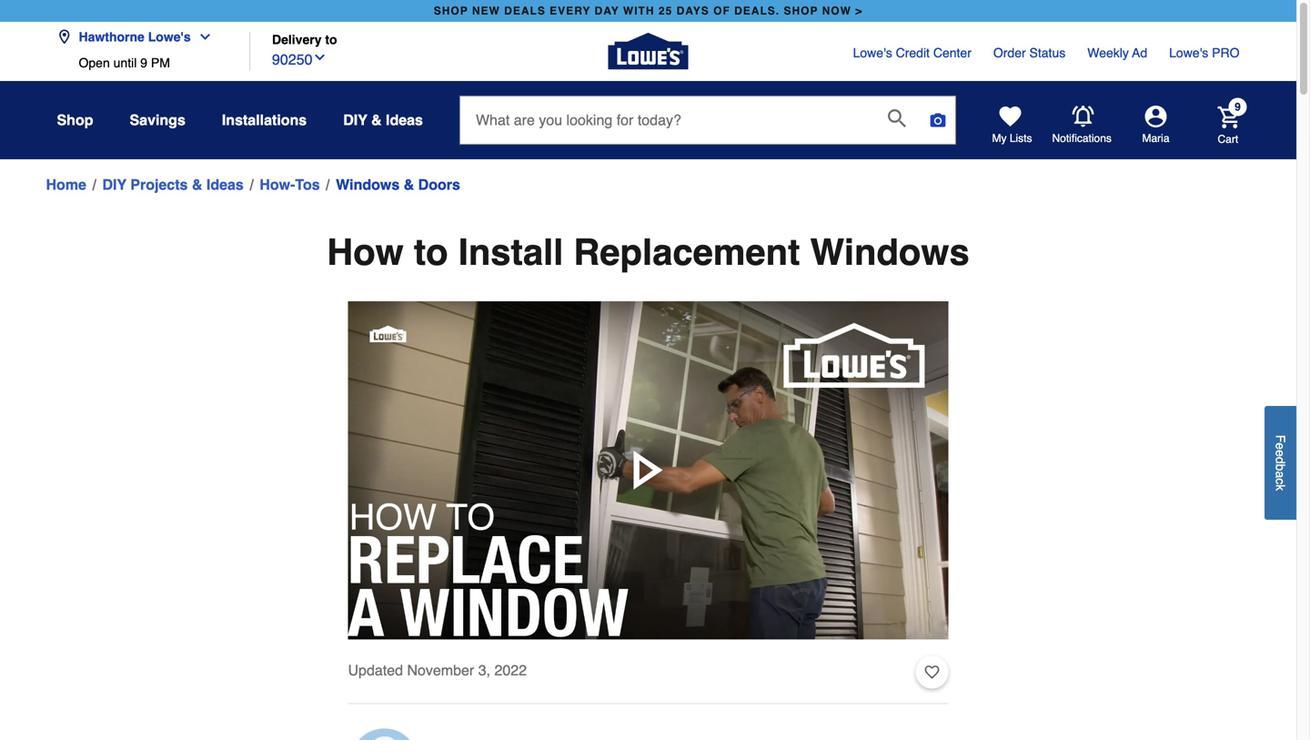 Task type: locate. For each thing, give the bounding box(es) containing it.
2 horizontal spatial &
[[404, 176, 414, 193]]

e up b
[[1274, 450, 1289, 457]]

1 vertical spatial 9
[[1236, 101, 1242, 113]]

e
[[1274, 443, 1289, 450], [1274, 450, 1289, 457]]

lowe's left the credit
[[854, 46, 893, 60]]

90250
[[272, 51, 313, 68]]

lowe's pro link
[[1170, 44, 1240, 62]]

replacement
[[574, 231, 801, 273]]

1 horizontal spatial &
[[371, 112, 382, 128]]

lowe's credit center
[[854, 46, 972, 60]]

my lists link
[[993, 106, 1033, 146]]

lowe's
[[148, 30, 191, 44], [854, 46, 893, 60], [1170, 46, 1209, 60]]

0 horizontal spatial diy
[[102, 176, 127, 193]]

cart
[[1219, 133, 1239, 145]]

lists
[[1010, 132, 1033, 145]]

1 vertical spatial chevron down image
[[313, 50, 327, 65]]

1 horizontal spatial chevron down image
[[313, 50, 327, 65]]

diy left projects
[[102, 176, 127, 193]]

2 horizontal spatial lowe's
[[1170, 46, 1209, 60]]

updated november 3, 2022
[[348, 662, 527, 678]]

diy
[[343, 112, 368, 128], [102, 176, 127, 193]]

to
[[325, 32, 337, 47], [414, 231, 448, 273]]

ideas up windows & doors
[[386, 112, 423, 128]]

e up d
[[1274, 443, 1289, 450]]

lowe's pro
[[1170, 46, 1240, 60]]

shop
[[434, 5, 468, 17], [784, 5, 819, 17]]

diy up windows & doors
[[343, 112, 368, 128]]

savings button
[[130, 104, 186, 137]]

shop left new
[[434, 5, 468, 17]]

to for delivery
[[325, 32, 337, 47]]

& for diy
[[371, 112, 382, 128]]

weekly ad
[[1088, 46, 1148, 60]]

heart outline image
[[925, 662, 940, 682]]

my
[[993, 132, 1007, 145]]

& right projects
[[192, 176, 202, 193]]

0 vertical spatial diy
[[343, 112, 368, 128]]

0 vertical spatial to
[[325, 32, 337, 47]]

2 e from the top
[[1274, 450, 1289, 457]]

& inside 'link'
[[404, 176, 414, 193]]

how-
[[260, 176, 295, 193]]

& inside button
[[371, 112, 382, 128]]

shop button
[[57, 104, 93, 137]]

& for windows
[[404, 176, 414, 193]]

1 horizontal spatial shop
[[784, 5, 819, 17]]

until
[[113, 56, 137, 70]]

lowe's left pro
[[1170, 46, 1209, 60]]

1 vertical spatial to
[[414, 231, 448, 273]]

camera image
[[929, 111, 948, 129]]

lowe's home improvement logo image
[[609, 11, 689, 91]]

delivery
[[272, 32, 322, 47]]

windows
[[336, 176, 400, 193], [811, 231, 970, 273]]

0 horizontal spatial &
[[192, 176, 202, 193]]

now
[[823, 5, 852, 17]]

ideas left how-
[[207, 176, 244, 193]]

notifications
[[1053, 132, 1112, 145]]

home link
[[46, 174, 86, 196]]

pm
[[151, 56, 170, 70]]

chevron down image inside hawthorne lowe's button
[[191, 30, 213, 44]]

home
[[46, 176, 86, 193]]

c
[[1274, 478, 1289, 484]]

lowe's home improvement lists image
[[1000, 106, 1022, 127]]

lowe's credit center link
[[854, 44, 972, 62]]

lowe's inside lowe's pro link
[[1170, 46, 1209, 60]]

k
[[1274, 484, 1289, 491]]

new
[[472, 5, 501, 17]]

0 horizontal spatial lowe's
[[148, 30, 191, 44]]

to right delivery
[[325, 32, 337, 47]]

location image
[[57, 30, 71, 44]]

weekly ad link
[[1088, 44, 1148, 62]]

0 horizontal spatial shop
[[434, 5, 468, 17]]

a
[[1274, 471, 1289, 478]]

0 horizontal spatial to
[[325, 32, 337, 47]]

credit
[[896, 46, 930, 60]]

1 horizontal spatial to
[[414, 231, 448, 273]]

lowe's inside 'lowe's credit center' link
[[854, 46, 893, 60]]

to for how
[[414, 231, 448, 273]]

1 horizontal spatial ideas
[[386, 112, 423, 128]]

to right how
[[414, 231, 448, 273]]

None search field
[[460, 96, 957, 161]]

lowe's up the pm
[[148, 30, 191, 44]]

order status link
[[994, 44, 1066, 62]]

center
[[934, 46, 972, 60]]

& left doors in the top of the page
[[404, 176, 414, 193]]

9 up cart
[[1236, 101, 1242, 113]]

0 horizontal spatial windows
[[336, 176, 400, 193]]

deals.
[[735, 5, 780, 17]]

savings
[[130, 112, 186, 128]]

9
[[140, 56, 147, 70], [1236, 101, 1242, 113]]

1 horizontal spatial diy
[[343, 112, 368, 128]]

my lists
[[993, 132, 1033, 145]]

1 vertical spatial windows
[[811, 231, 970, 273]]

lowe's home improvement notification center image
[[1073, 106, 1095, 127]]

diy for diy projects & ideas
[[102, 176, 127, 193]]

9 left the pm
[[140, 56, 147, 70]]

how
[[327, 231, 404, 273]]

install
[[459, 231, 564, 273]]

ideas
[[386, 112, 423, 128], [207, 176, 244, 193]]

0 vertical spatial ideas
[[386, 112, 423, 128]]

1 vertical spatial diy
[[102, 176, 127, 193]]

lowe's inside hawthorne lowe's button
[[148, 30, 191, 44]]

how-tos link
[[260, 174, 320, 196]]

day
[[595, 5, 620, 17]]

0 vertical spatial windows
[[336, 176, 400, 193]]

&
[[371, 112, 382, 128], [192, 176, 202, 193], [404, 176, 414, 193]]

25
[[659, 5, 673, 17]]

3,
[[479, 662, 491, 678]]

diy & ideas button
[[343, 104, 423, 137]]

diy inside button
[[343, 112, 368, 128]]

0 vertical spatial chevron down image
[[191, 30, 213, 44]]

days
[[677, 5, 710, 17]]

0 horizontal spatial ideas
[[207, 176, 244, 193]]

of
[[714, 5, 731, 17]]

chevron down image inside 90250 button
[[313, 50, 327, 65]]

1 vertical spatial ideas
[[207, 176, 244, 193]]

shop left now
[[784, 5, 819, 17]]

chevron down image
[[191, 30, 213, 44], [313, 50, 327, 65]]

& up windows & doors
[[371, 112, 382, 128]]

1 horizontal spatial lowe's
[[854, 46, 893, 60]]

tos
[[295, 176, 320, 193]]

0 vertical spatial 9
[[140, 56, 147, 70]]

0 horizontal spatial 9
[[140, 56, 147, 70]]

ideas inside "diy projects & ideas" link
[[207, 176, 244, 193]]

with
[[624, 5, 655, 17]]

0 horizontal spatial chevron down image
[[191, 30, 213, 44]]

1 horizontal spatial 9
[[1236, 101, 1242, 113]]

how-tos
[[260, 176, 320, 193]]



Task type: vqa. For each thing, say whether or not it's contained in the screenshot.
the 'Maria'
yes



Task type: describe. For each thing, give the bounding box(es) containing it.
hawthorne lowe's
[[79, 30, 191, 44]]

f
[[1274, 435, 1289, 443]]

search image
[[888, 109, 907, 127]]

maria button
[[1113, 106, 1200, 146]]

open until 9 pm
[[79, 56, 170, 70]]

delivery to
[[272, 32, 337, 47]]

1 shop from the left
[[434, 5, 468, 17]]

windows & doors link
[[336, 174, 461, 196]]

order status
[[994, 46, 1066, 60]]

updated
[[348, 662, 403, 678]]

lowe's home improvement cart image
[[1219, 106, 1240, 128]]

order
[[994, 46, 1027, 60]]

90250 button
[[272, 47, 327, 71]]

b
[[1274, 464, 1289, 471]]

2022
[[495, 662, 527, 678]]

d
[[1274, 457, 1289, 464]]

diy for diy & ideas
[[343, 112, 368, 128]]

how to install replacement windows
[[327, 231, 970, 273]]

1 e from the top
[[1274, 443, 1289, 450]]

every
[[550, 5, 591, 17]]

deals
[[504, 5, 546, 17]]

a video demonstrating how to measure for and install an insert or pocket replacement window. image
[[348, 301, 949, 639]]

>
[[856, 5, 863, 17]]

f e e d b a c k
[[1274, 435, 1289, 491]]

2 shop from the left
[[784, 5, 819, 17]]

november
[[407, 662, 475, 678]]

pro
[[1213, 46, 1240, 60]]

open
[[79, 56, 110, 70]]

shop
[[57, 112, 93, 128]]

Search Query text field
[[461, 96, 874, 144]]

projects
[[130, 176, 188, 193]]

weekly
[[1088, 46, 1130, 60]]

maria
[[1143, 132, 1170, 145]]

installations
[[222, 112, 307, 128]]

1 horizontal spatial windows
[[811, 231, 970, 273]]

f e e d b a c k button
[[1265, 406, 1297, 520]]

lowe's for lowe's pro
[[1170, 46, 1209, 60]]

shop new deals every day with 25 days of deals. shop now >
[[434, 5, 863, 17]]

windows & doors
[[336, 176, 461, 193]]

windows inside 'link'
[[336, 176, 400, 193]]

diy projects & ideas
[[102, 176, 244, 193]]

ad
[[1133, 46, 1148, 60]]

status
[[1030, 46, 1066, 60]]

installations button
[[222, 104, 307, 137]]

doors
[[418, 176, 461, 193]]

diy & ideas
[[343, 112, 423, 128]]

ideas inside diy & ideas button
[[386, 112, 423, 128]]

diy projects & ideas link
[[102, 174, 244, 196]]

shop new deals every day with 25 days of deals. shop now > link
[[430, 0, 867, 22]]

lowe's for lowe's credit center
[[854, 46, 893, 60]]

hawthorne lowe's button
[[57, 19, 220, 56]]

hawthorne
[[79, 30, 145, 44]]



